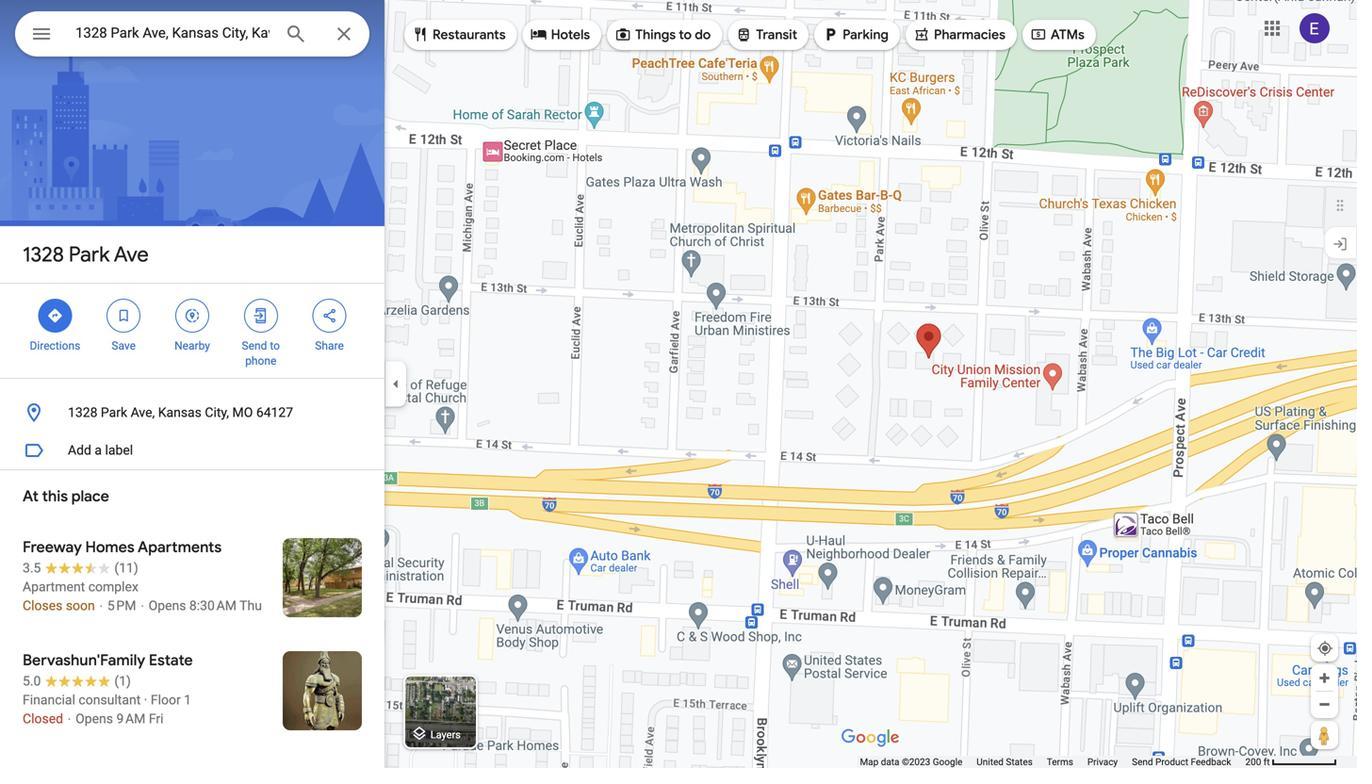 Task type: describe. For each thing, give the bounding box(es) containing it.
(1)
[[114, 674, 131, 689]]

1
[[184, 693, 191, 708]]

1328 park ave, kansas city, mo 64127
[[68, 405, 293, 421]]


[[253, 306, 269, 326]]

8:30 am
[[189, 598, 237, 614]]

layers
[[431, 729, 461, 741]]

privacy
[[1088, 757, 1118, 768]]


[[615, 24, 632, 45]]

restaurants
[[433, 26, 506, 43]]

200 ft
[[1246, 757, 1271, 768]]

thu
[[240, 598, 262, 614]]

privacy button
[[1088, 756, 1118, 768]]

terms button
[[1047, 756, 1074, 768]]


[[736, 24, 753, 45]]

opens for homes
[[149, 598, 186, 614]]

 hotels
[[531, 24, 590, 45]]

1328 for 1328 park ave
[[23, 241, 64, 268]]


[[531, 24, 548, 45]]

at
[[23, 487, 39, 506]]

apartment
[[23, 579, 85, 595]]

do
[[695, 26, 711, 43]]

complex
[[88, 579, 139, 595]]

parking
[[843, 26, 889, 43]]

freeway
[[23, 538, 82, 557]]

1328 park ave, kansas city, mo 64127 button
[[0, 394, 385, 432]]

soon
[[66, 598, 95, 614]]

park for ave
[[69, 241, 110, 268]]


[[115, 306, 132, 326]]

1 horizontal spatial ⋅
[[98, 598, 104, 614]]

5.0 stars 1 reviews image
[[23, 672, 131, 691]]

1328 park ave main content
[[0, 0, 385, 768]]


[[30, 20, 53, 48]]

9 am
[[116, 711, 146, 727]]

data
[[881, 757, 900, 768]]

financial consultant · floor 1 closed ⋅ opens 9 am fri
[[23, 693, 191, 727]]

⋅ for estate
[[66, 711, 72, 727]]

a
[[95, 443, 102, 458]]


[[412, 24, 429, 45]]

add a label button
[[0, 432, 385, 470]]

⋅ for homes
[[140, 598, 145, 614]]

apartment complex closes soon ⋅ 5 pm ⋅ opens 8:30 am thu
[[23, 579, 262, 614]]

show street view coverage image
[[1312, 721, 1339, 750]]

google account: eesa khan  
(eesa.khan@adept.ai) image
[[1300, 13, 1330, 43]]

google maps element
[[0, 0, 1358, 768]]

bervashun'family estate
[[23, 651, 193, 670]]

things
[[636, 26, 676, 43]]

product
[[1156, 757, 1189, 768]]

mo
[[232, 405, 253, 421]]

(11)
[[114, 561, 138, 576]]

to inside send to phone
[[270, 339, 280, 353]]

closed
[[23, 711, 63, 727]]

united states button
[[977, 756, 1033, 768]]

send product feedback
[[1133, 757, 1232, 768]]

nearby
[[174, 339, 210, 353]]

 transit
[[736, 24, 798, 45]]

 button
[[15, 11, 68, 60]]

add
[[68, 443, 91, 458]]

opens for estate
[[76, 711, 113, 727]]

place
[[71, 487, 109, 506]]

label
[[105, 443, 133, 458]]

terms
[[1047, 757, 1074, 768]]

3.5
[[23, 561, 41, 576]]



Task type: vqa. For each thing, say whether or not it's contained in the screenshot.
the bottommost Artesia
no



Task type: locate. For each thing, give the bounding box(es) containing it.
2 horizontal spatial ⋅
[[140, 598, 145, 614]]

0 horizontal spatial 1328
[[23, 241, 64, 268]]

park left ave,
[[101, 405, 127, 421]]

0 vertical spatial park
[[69, 241, 110, 268]]

1328 for 1328 park ave, kansas city, mo 64127
[[68, 405, 98, 421]]

1 vertical spatial park
[[101, 405, 127, 421]]

⋅ right 5 pm
[[140, 598, 145, 614]]

park
[[69, 241, 110, 268], [101, 405, 127, 421]]

to up phone at the top
[[270, 339, 280, 353]]

united states
[[977, 757, 1033, 768]]

map
[[860, 757, 879, 768]]

to
[[679, 26, 692, 43], [270, 339, 280, 353]]

1328
[[23, 241, 64, 268], [68, 405, 98, 421]]

5 pm
[[107, 598, 136, 614]]

save
[[112, 339, 136, 353]]

actions for 1328 park ave region
[[0, 284, 385, 378]]

transit
[[756, 26, 798, 43]]

states
[[1006, 757, 1033, 768]]

ave
[[114, 241, 149, 268]]

freeway homes apartments
[[23, 538, 222, 557]]

park left "ave"
[[69, 241, 110, 268]]

0 vertical spatial to
[[679, 26, 692, 43]]

1328 park ave
[[23, 241, 149, 268]]

 atms
[[1031, 24, 1085, 45]]


[[184, 306, 201, 326]]

send to phone
[[242, 339, 280, 368]]

share
[[315, 339, 344, 353]]

atms
[[1051, 26, 1085, 43]]

apartments
[[138, 538, 222, 557]]

0 horizontal spatial opens
[[76, 711, 113, 727]]

©2023
[[902, 757, 931, 768]]

send left product
[[1133, 757, 1154, 768]]

bervashun'family
[[23, 651, 145, 670]]

directions
[[30, 339, 80, 353]]

opens down consultant
[[76, 711, 113, 727]]

send for send to phone
[[242, 339, 267, 353]]

footer inside google maps element
[[860, 756, 1246, 768]]

send inside button
[[1133, 757, 1154, 768]]

0 vertical spatial opens
[[149, 598, 186, 614]]

feedback
[[1191, 757, 1232, 768]]

ave,
[[131, 405, 155, 421]]

footer containing map data ©2023 google
[[860, 756, 1246, 768]]

this
[[42, 487, 68, 506]]

footer
[[860, 756, 1246, 768]]

send product feedback button
[[1133, 756, 1232, 768]]


[[914, 24, 931, 45]]

0 horizontal spatial ⋅
[[66, 711, 72, 727]]

opens inside apartment complex closes soon ⋅ 5 pm ⋅ opens 8:30 am thu
[[149, 598, 186, 614]]

1328 up add
[[68, 405, 98, 421]]

opens
[[149, 598, 186, 614], [76, 711, 113, 727]]

financial
[[23, 693, 75, 708]]

64127
[[256, 405, 293, 421]]

homes
[[85, 538, 135, 557]]

to inside  things to do
[[679, 26, 692, 43]]

park inside 1328 park ave, kansas city, mo 64127 button
[[101, 405, 127, 421]]

1328 inside 1328 park ave, kansas city, mo 64127 button
[[68, 405, 98, 421]]

send up phone at the top
[[242, 339, 267, 353]]

opens inside financial consultant · floor 1 closed ⋅ opens 9 am fri
[[76, 711, 113, 727]]

hotels
[[551, 26, 590, 43]]

⋅ left 5 pm
[[98, 598, 104, 614]]

1 horizontal spatial send
[[1133, 757, 1154, 768]]

map data ©2023 google
[[860, 757, 963, 768]]


[[1031, 24, 1048, 45]]

none field inside 1328 park ave, kansas city, kaw township, mo 64127 field
[[75, 22, 270, 44]]

·
[[144, 693, 147, 708]]

send inside send to phone
[[242, 339, 267, 353]]

 search field
[[15, 11, 370, 60]]

 pharmacies
[[914, 24, 1006, 45]]

 restaurants
[[412, 24, 506, 45]]


[[321, 306, 338, 326]]

200
[[1246, 757, 1262, 768]]

park for ave,
[[101, 405, 127, 421]]

⋅
[[98, 598, 104, 614], [140, 598, 145, 614], [66, 711, 72, 727]]

200 ft button
[[1246, 757, 1338, 768]]

1328 Park Ave, Kansas City, Kaw Township, MO 64127 field
[[15, 11, 370, 57]]

⋅ right closed
[[66, 711, 72, 727]]

1 vertical spatial to
[[270, 339, 280, 353]]

None field
[[75, 22, 270, 44]]

1 vertical spatial 1328
[[68, 405, 98, 421]]

0 vertical spatial 1328
[[23, 241, 64, 268]]

at this place
[[23, 487, 109, 506]]

send for send product feedback
[[1133, 757, 1154, 768]]

0 horizontal spatial to
[[270, 339, 280, 353]]


[[47, 306, 64, 326]]

zoom in image
[[1318, 671, 1332, 686]]

0 vertical spatial send
[[242, 339, 267, 353]]

send
[[242, 339, 267, 353], [1133, 757, 1154, 768]]

kansas
[[158, 405, 202, 421]]

estate
[[149, 651, 193, 670]]

1 horizontal spatial to
[[679, 26, 692, 43]]

city,
[[205, 405, 229, 421]]

0 horizontal spatial send
[[242, 339, 267, 353]]

 parking
[[822, 24, 889, 45]]

ft
[[1264, 757, 1271, 768]]

pharmacies
[[934, 26, 1006, 43]]

⋅ inside financial consultant · floor 1 closed ⋅ opens 9 am fri
[[66, 711, 72, 727]]

zoom out image
[[1318, 698, 1332, 712]]

consultant
[[79, 693, 141, 708]]

to left do
[[679, 26, 692, 43]]

5.0
[[23, 674, 41, 689]]

1 vertical spatial send
[[1133, 757, 1154, 768]]

opens right 5 pm
[[149, 598, 186, 614]]

add a label
[[68, 443, 133, 458]]

united
[[977, 757, 1004, 768]]

1328 up 
[[23, 241, 64, 268]]

floor
[[151, 693, 181, 708]]

collapse side panel image
[[386, 374, 406, 395]]

 things to do
[[615, 24, 711, 45]]

1 horizontal spatial opens
[[149, 598, 186, 614]]

closes
[[23, 598, 63, 614]]

google
[[933, 757, 963, 768]]

3.5 stars 11 reviews image
[[23, 559, 138, 578]]

1 vertical spatial opens
[[76, 711, 113, 727]]


[[822, 24, 839, 45]]

phone
[[245, 355, 277, 368]]

show your location image
[[1317, 640, 1334, 657]]

1 horizontal spatial 1328
[[68, 405, 98, 421]]



